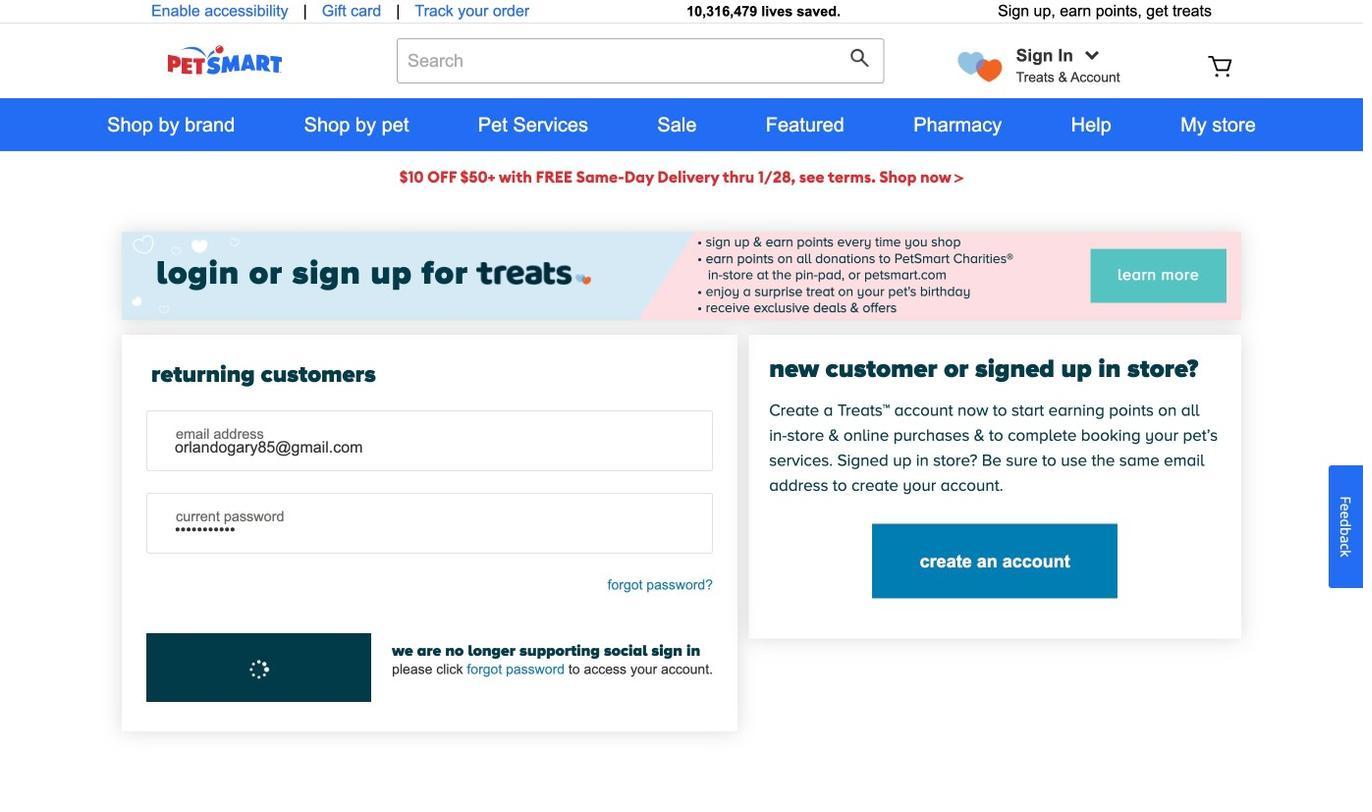 Task type: vqa. For each thing, say whether or not it's contained in the screenshot.
2 Sizes corresponding to Tennis Ball Set Squeaker Dog Toy - 3 Pack
no



Task type: describe. For each thing, give the bounding box(es) containing it.
loyalty treats image
[[468, 262, 591, 285]]

spinner image
[[245, 658, 273, 683]]



Task type: locate. For each thing, give the bounding box(es) containing it.
None search field
[[397, 38, 885, 103]]

petsmart image
[[132, 45, 318, 75]]

None text field
[[147, 412, 712, 471]]

None submit
[[850, 48, 875, 73]]

loyalty icon image
[[958, 52, 1003, 82]]

None password field
[[147, 494, 712, 553]]

search text field
[[397, 38, 885, 83]]



